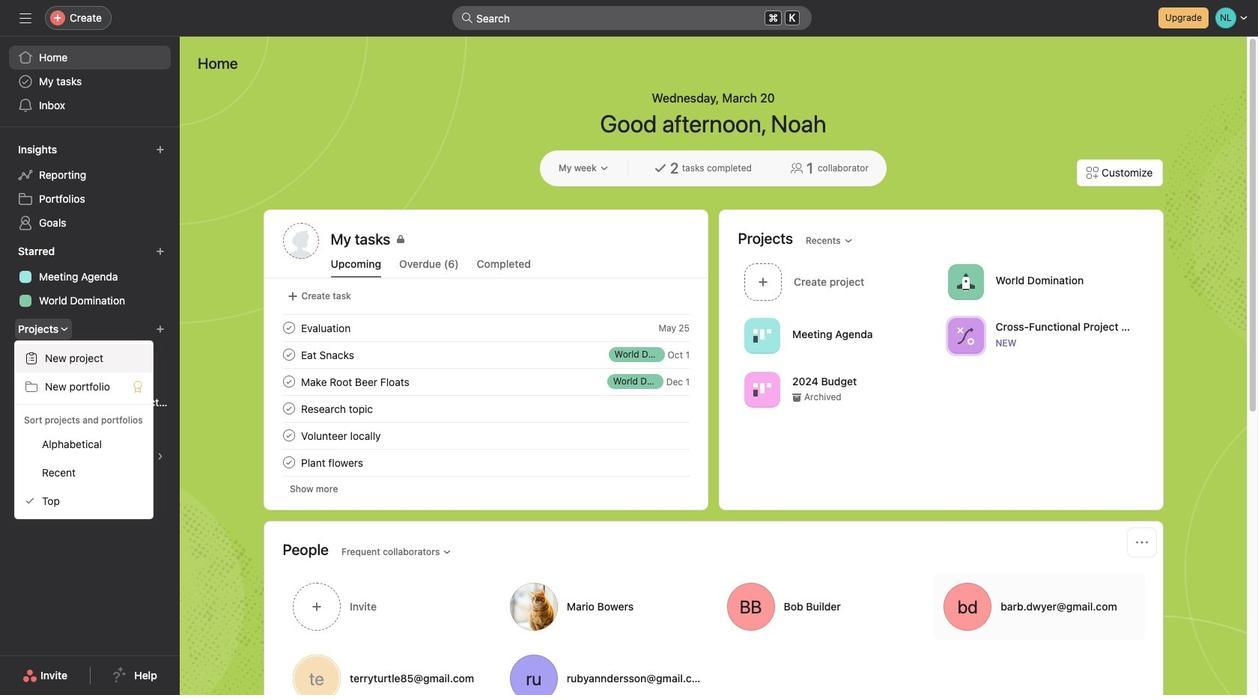 Task type: locate. For each thing, give the bounding box(es) containing it.
3 mark complete checkbox from the top
[[280, 427, 298, 445]]

menu item
[[15, 345, 153, 373]]

mark complete image
[[280, 319, 298, 337], [280, 346, 298, 364], [280, 373, 298, 391], [280, 400, 298, 418], [280, 454, 298, 472]]

collapse section image
[[1, 425, 13, 437]]

2 vertical spatial mark complete checkbox
[[280, 454, 298, 472]]

3 mark complete image from the top
[[280, 373, 298, 391]]

1 mark complete checkbox from the top
[[280, 346, 298, 364]]

Search tasks, projects, and more text field
[[452, 6, 812, 30]]

2 mark complete checkbox from the top
[[280, 400, 298, 418]]

1 list item from the top
[[265, 315, 707, 342]]

board image
[[753, 381, 771, 399]]

4 mark complete image from the top
[[280, 400, 298, 418]]

2 mark complete checkbox from the top
[[280, 373, 298, 391]]

1 mark complete checkbox from the top
[[280, 319, 298, 337]]

4 list item from the top
[[265, 395, 707, 422]]

projects element
[[0, 316, 180, 418]]

Mark complete checkbox
[[280, 319, 298, 337], [280, 373, 298, 391], [280, 427, 298, 445]]

add profile photo image
[[283, 223, 319, 259]]

3 mark complete checkbox from the top
[[280, 454, 298, 472]]

new insights image
[[156, 145, 165, 154]]

2 mark complete image from the top
[[280, 346, 298, 364]]

5 mark complete image from the top
[[280, 454, 298, 472]]

see details, my workspace image
[[156, 452, 165, 461]]

list item
[[265, 315, 707, 342], [265, 342, 707, 368], [265, 368, 707, 395], [265, 395, 707, 422], [265, 449, 707, 476]]

prominent image
[[461, 12, 473, 24]]

starred element
[[0, 238, 180, 316]]

1 vertical spatial mark complete checkbox
[[280, 373, 298, 391]]

hide sidebar image
[[19, 12, 31, 24]]

1 vertical spatial mark complete checkbox
[[280, 400, 298, 418]]

None field
[[452, 6, 812, 30]]

Mark complete checkbox
[[280, 346, 298, 364], [280, 400, 298, 418], [280, 454, 298, 472]]

1 mark complete image from the top
[[280, 319, 298, 337]]

teams element
[[0, 418, 180, 472]]

3 list item from the top
[[265, 368, 707, 395]]

mark complete image for first list item from the bottom of the page
[[280, 454, 298, 472]]

0 vertical spatial mark complete checkbox
[[280, 346, 298, 364]]

0 vertical spatial mark complete checkbox
[[280, 319, 298, 337]]

mark complete checkbox for fourth list item from the bottom of the page
[[280, 346, 298, 364]]

2 vertical spatial mark complete checkbox
[[280, 427, 298, 445]]

global element
[[0, 37, 180, 127]]



Task type: vqa. For each thing, say whether or not it's contained in the screenshot.
Projects element
yes



Task type: describe. For each thing, give the bounding box(es) containing it.
mark complete checkbox for third list item from the top
[[280, 373, 298, 391]]

actions image
[[1136, 537, 1148, 549]]

mark complete checkbox for second list item from the bottom of the page
[[280, 400, 298, 418]]

mark complete image for third list item from the top
[[280, 373, 298, 391]]

2 list item from the top
[[265, 342, 707, 368]]

rocket image
[[956, 273, 974, 291]]

insights element
[[0, 136, 180, 238]]

mark complete checkbox for 1st list item
[[280, 319, 298, 337]]

mark complete image for 1st list item
[[280, 319, 298, 337]]

5 list item from the top
[[265, 449, 707, 476]]

new project or portfolio image
[[156, 325, 165, 334]]

mark complete image for second list item from the bottom of the page
[[280, 400, 298, 418]]

mark complete image for fourth list item from the bottom of the page
[[280, 346, 298, 364]]

mark complete image
[[280, 427, 298, 445]]

add items to starred image
[[156, 247, 165, 256]]

board image
[[753, 327, 771, 345]]

mark complete checkbox for first list item from the bottom of the page
[[280, 454, 298, 472]]

line_and_symbols image
[[956, 327, 974, 345]]



